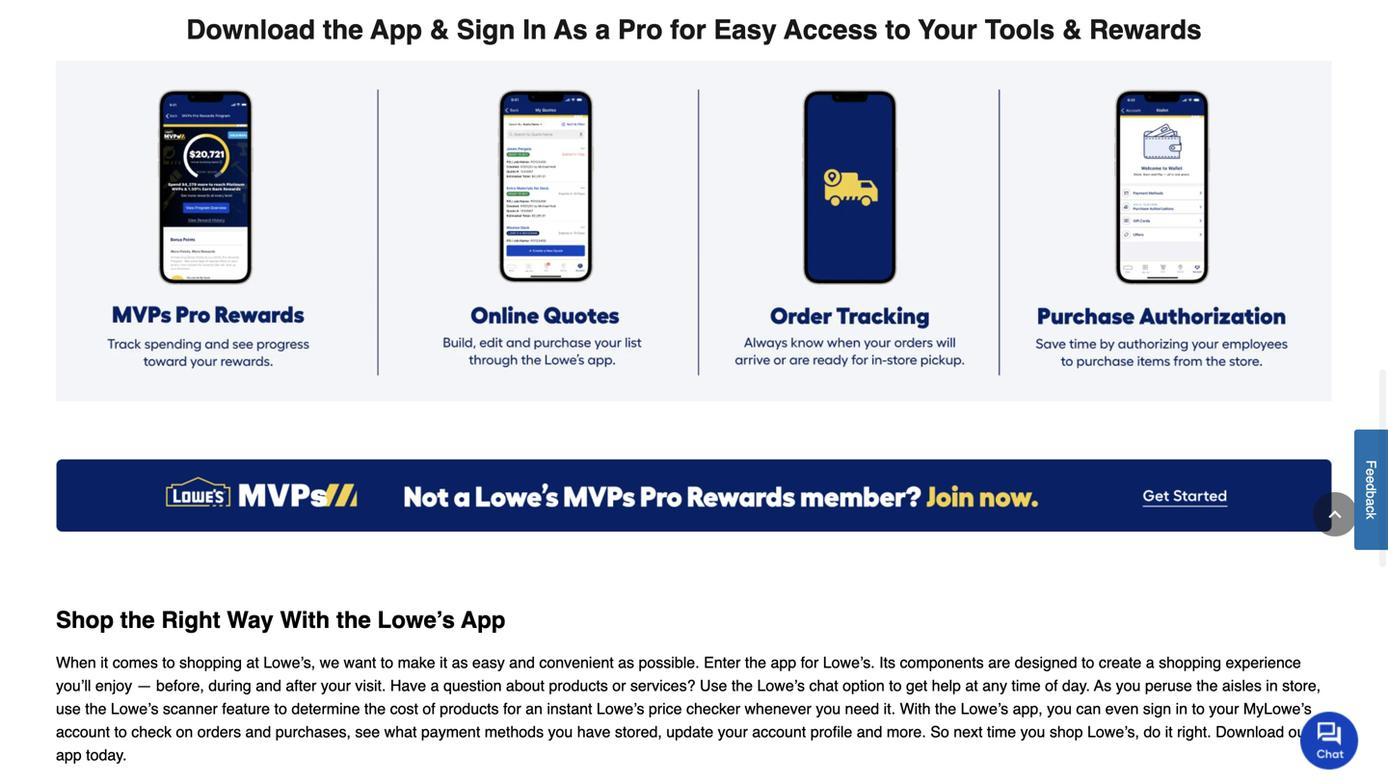 Task type: vqa. For each thing, say whether or not it's contained in the screenshot.
create
yes



Task type: locate. For each thing, give the bounding box(es) containing it.
—
[[137, 677, 152, 695]]

lowe's down —
[[111, 701, 159, 718]]

shopping
[[179, 654, 242, 672], [1159, 654, 1222, 672]]

0 vertical spatial of
[[1045, 677, 1058, 695]]

e up b
[[1364, 476, 1379, 484]]

to left get
[[889, 677, 902, 695]]

&
[[430, 14, 449, 45], [1063, 14, 1082, 45]]

f e e d b a c k button
[[1355, 430, 1389, 550]]

1 horizontal spatial app
[[461, 607, 506, 634]]

for right the "pro" at left
[[670, 14, 706, 45]]

1 vertical spatial of
[[423, 701, 436, 718]]

1 as from the left
[[452, 654, 468, 672]]

time
[[1012, 677, 1041, 695], [987, 724, 1017, 741]]

1 vertical spatial lowe's,
[[1088, 724, 1140, 741]]

1 horizontal spatial of
[[1045, 677, 1058, 695]]

1 vertical spatial for
[[801, 654, 819, 672]]

comes
[[113, 654, 158, 672]]

1 vertical spatial in
[[1176, 701, 1188, 718]]

and down feature
[[245, 724, 271, 741]]

app
[[771, 654, 797, 672], [56, 747, 82, 765]]

time up app,
[[1012, 677, 1041, 695]]

with
[[280, 607, 330, 634], [900, 701, 931, 718]]

0 horizontal spatial your
[[321, 677, 351, 695]]

scroll to top element
[[1313, 493, 1358, 537]]

of right 'cost'
[[423, 701, 436, 718]]

for
[[670, 14, 706, 45], [801, 654, 819, 672], [503, 701, 521, 718]]

2 horizontal spatial your
[[1210, 701, 1240, 718]]

0 horizontal spatial shopping
[[179, 654, 242, 672]]

0 horizontal spatial of
[[423, 701, 436, 718]]

enjoy
[[95, 677, 132, 695]]

app left sign
[[370, 14, 422, 45]]

during
[[209, 677, 251, 695]]

shopping up during
[[179, 654, 242, 672]]

not a lowe's m v ps pro rewards member? join now. image
[[56, 460, 1333, 532]]

time right "next" at the bottom right of the page
[[987, 724, 1017, 741]]

update
[[667, 724, 714, 741]]

0 horizontal spatial it
[[101, 654, 108, 672]]

0 vertical spatial for
[[670, 14, 706, 45]]

it up 'enjoy'
[[101, 654, 108, 672]]

a inside button
[[1364, 499, 1379, 506]]

mylowe's
[[1244, 701, 1312, 718]]

at left any
[[966, 677, 979, 695]]

1 vertical spatial with
[[900, 701, 931, 718]]

to right want
[[381, 654, 394, 672]]

methods
[[485, 724, 544, 741]]

it right make
[[440, 654, 448, 672]]

download the app & sign in as a pro for easy access to your tools & rewards
[[186, 14, 1202, 45]]

2 vertical spatial your
[[718, 724, 748, 741]]

c
[[1364, 506, 1379, 513]]

e
[[1364, 469, 1379, 476], [1364, 476, 1379, 484]]

1 e from the top
[[1364, 469, 1379, 476]]

lowe's,
[[263, 654, 316, 672], [1088, 724, 1140, 741]]

question
[[444, 677, 502, 695]]

it
[[101, 654, 108, 672], [440, 654, 448, 672], [1165, 724, 1173, 741]]

to down after
[[274, 701, 287, 718]]

when it comes to shopping at lowe's, we want to make it as easy and convenient as possible. enter the app for lowe's. its components are designed to create a shopping experience you'll enjoy — before, during and after your visit. have a question about products or services? use the lowe's chat option to get help at any time of day. as you peruse the aisles in store, use the lowe's scanner feature to determine the cost of products for an instant lowe's price checker whenever you need it. with the lowe's app, you can even sign in to your mylowe's account to check on orders and purchases, see what payment methods you have stored, update your account profile and more. so next time you shop lowe's, do it right. download our app today.
[[56, 654, 1321, 765]]

get
[[906, 677, 928, 695]]

e up 'd'
[[1364, 469, 1379, 476]]

check
[[131, 724, 172, 741]]

1 vertical spatial app
[[56, 747, 82, 765]]

a up peruse
[[1146, 654, 1155, 672]]

1 account from the left
[[56, 724, 110, 741]]

1 horizontal spatial lowe's,
[[1088, 724, 1140, 741]]

app up easy
[[461, 607, 506, 634]]

1 horizontal spatial &
[[1063, 14, 1082, 45]]

0 vertical spatial in
[[1266, 677, 1278, 695]]

use
[[700, 677, 727, 695]]

it.
[[884, 701, 896, 718]]

account
[[56, 724, 110, 741], [752, 724, 806, 741]]

rewards
[[1090, 14, 1202, 45]]

have
[[390, 677, 426, 695]]

designed
[[1015, 654, 1078, 672]]

1 vertical spatial as
[[1094, 677, 1112, 695]]

1 & from the left
[[430, 14, 449, 45]]

0 horizontal spatial &
[[430, 14, 449, 45]]

1 horizontal spatial as
[[618, 654, 635, 672]]

0 horizontal spatial products
[[440, 701, 499, 718]]

0 vertical spatial lowe's,
[[263, 654, 316, 672]]

payment
[[421, 724, 480, 741]]

0 horizontal spatial app
[[370, 14, 422, 45]]

0 vertical spatial with
[[280, 607, 330, 634]]

and
[[509, 654, 535, 672], [256, 677, 282, 695], [245, 724, 271, 741], [857, 724, 883, 741]]

we
[[320, 654, 340, 672]]

you
[[1116, 677, 1141, 695], [816, 701, 841, 718], [1047, 701, 1072, 718], [548, 724, 573, 741], [1021, 724, 1046, 741]]

need
[[845, 701, 880, 718]]

as inside when it comes to shopping at lowe's, we want to make it as easy and convenient as possible. enter the app for lowe's. its components are designed to create a shopping experience you'll enjoy — before, during and after your visit. have a question about products or services? use the lowe's chat option to get help at any time of day. as you peruse the aisles in store, use the lowe's scanner feature to determine the cost of products for an instant lowe's price checker whenever you need it. with the lowe's app, you can even sign in to your mylowe's account to check on orders and purchases, see what payment methods you have stored, update your account profile and more. so next time you shop lowe's, do it right. download our app today.
[[1094, 677, 1112, 695]]

components
[[900, 654, 984, 672]]

aisles
[[1223, 677, 1262, 695]]

in up mylowe's
[[1266, 677, 1278, 695]]

0 horizontal spatial at
[[246, 654, 259, 672]]

1 horizontal spatial as
[[1094, 677, 1112, 695]]

0 horizontal spatial with
[[280, 607, 330, 634]]

0 horizontal spatial app
[[56, 747, 82, 765]]

at
[[246, 654, 259, 672], [966, 677, 979, 695]]

our
[[1289, 724, 1311, 741]]

to up 'right.'
[[1192, 701, 1205, 718]]

1 horizontal spatial account
[[752, 724, 806, 741]]

a up "k"
[[1364, 499, 1379, 506]]

and down "need"
[[857, 724, 883, 741]]

shop
[[56, 607, 114, 634]]

1 horizontal spatial download
[[1216, 724, 1285, 741]]

1 horizontal spatial in
[[1266, 677, 1278, 695]]

at up during
[[246, 654, 259, 672]]

lowe's, up after
[[263, 654, 316, 672]]

1 vertical spatial time
[[987, 724, 1017, 741]]

can
[[1077, 701, 1101, 718]]

lowe's up make
[[378, 607, 455, 634]]

to
[[886, 14, 911, 45], [162, 654, 175, 672], [381, 654, 394, 672], [1082, 654, 1095, 672], [889, 677, 902, 695], [274, 701, 287, 718], [1192, 701, 1205, 718], [114, 724, 127, 741]]

0 horizontal spatial account
[[56, 724, 110, 741]]

1 horizontal spatial it
[[440, 654, 448, 672]]

0 vertical spatial products
[[549, 677, 608, 695]]

your down we at bottom left
[[321, 677, 351, 695]]

as right the in
[[554, 14, 588, 45]]

0 horizontal spatial lowe's,
[[263, 654, 316, 672]]

shopping up peruse
[[1159, 654, 1222, 672]]

it right do
[[1165, 724, 1173, 741]]

with down get
[[900, 701, 931, 718]]

& right tools
[[1063, 14, 1082, 45]]

0 horizontal spatial as
[[452, 654, 468, 672]]

of down 'designed'
[[1045, 677, 1058, 695]]

in
[[1266, 677, 1278, 695], [1176, 701, 1188, 718]]

as right day. at bottom
[[1094, 677, 1112, 695]]

app
[[370, 14, 422, 45], [461, 607, 506, 634]]

you down app,
[[1021, 724, 1046, 741]]

your
[[918, 14, 978, 45]]

and up feature
[[256, 677, 282, 695]]

help
[[932, 677, 961, 695]]

products
[[549, 677, 608, 695], [440, 701, 499, 718]]

in right sign
[[1176, 701, 1188, 718]]

the
[[323, 14, 363, 45], [120, 607, 155, 634], [336, 607, 371, 634], [745, 654, 767, 672], [732, 677, 753, 695], [1197, 677, 1218, 695], [85, 701, 107, 718], [364, 701, 386, 718], [935, 701, 957, 718]]

2 vertical spatial for
[[503, 701, 521, 718]]

0 vertical spatial at
[[246, 654, 259, 672]]

1 vertical spatial app
[[461, 607, 506, 634]]

app left today.
[[56, 747, 82, 765]]

1 horizontal spatial products
[[549, 677, 608, 695]]

1 horizontal spatial app
[[771, 654, 797, 672]]

0 vertical spatial download
[[186, 14, 315, 45]]

for up chat
[[801, 654, 819, 672]]

account down whenever
[[752, 724, 806, 741]]

tools
[[985, 14, 1055, 45]]

download inside when it comes to shopping at lowe's, we want to make it as easy and convenient as possible. enter the app for lowe's. its components are designed to create a shopping experience you'll enjoy — before, during and after your visit. have a question about products or services? use the lowe's chat option to get help at any time of day. as you peruse the aisles in store, use the lowe's scanner feature to determine the cost of products for an instant lowe's price checker whenever you need it. with the lowe's app, you can even sign in to your mylowe's account to check on orders and purchases, see what payment methods you have stored, update your account profile and more. so next time you shop lowe's, do it right. download our app today.
[[1216, 724, 1285, 741]]

with up we at bottom left
[[280, 607, 330, 634]]

products down question
[[440, 701, 499, 718]]

& left sign
[[430, 14, 449, 45]]

account down use
[[56, 724, 110, 741]]

you down instant
[[548, 724, 573, 741]]

1 vertical spatial download
[[1216, 724, 1285, 741]]

app up whenever
[[771, 654, 797, 672]]

more.
[[887, 724, 926, 741]]

determine
[[292, 701, 360, 718]]

as up or
[[618, 654, 635, 672]]

2 account from the left
[[752, 724, 806, 741]]

1 horizontal spatial with
[[900, 701, 931, 718]]

your down checker
[[718, 724, 748, 741]]

products down the 'convenient'
[[549, 677, 608, 695]]

are
[[989, 654, 1011, 672]]

as up question
[[452, 654, 468, 672]]

you up shop
[[1047, 701, 1072, 718]]

right.
[[1177, 724, 1212, 741]]

purchases,
[[276, 724, 351, 741]]

a
[[595, 14, 610, 45], [1364, 499, 1379, 506], [1146, 654, 1155, 672], [431, 677, 439, 695]]

your
[[321, 677, 351, 695], [1210, 701, 1240, 718], [718, 724, 748, 741]]

after
[[286, 677, 317, 695]]

1 vertical spatial at
[[966, 677, 979, 695]]

for left an
[[503, 701, 521, 718]]

lowe's, down 'even'
[[1088, 724, 1140, 741]]

0 vertical spatial as
[[554, 14, 588, 45]]

price
[[649, 701, 682, 718]]

lowe's down or
[[597, 701, 645, 718]]

1 horizontal spatial shopping
[[1159, 654, 1222, 672]]

your down aisles
[[1210, 701, 1240, 718]]



Task type: describe. For each thing, give the bounding box(es) containing it.
cost
[[390, 701, 418, 718]]

easy
[[472, 654, 505, 672]]

store,
[[1283, 677, 1321, 695]]

about
[[506, 677, 545, 695]]

or
[[613, 677, 626, 695]]

chevron up image
[[1326, 505, 1345, 525]]

0 vertical spatial app
[[771, 654, 797, 672]]

before,
[[156, 677, 204, 695]]

and up about
[[509, 654, 535, 672]]

enter
[[704, 654, 741, 672]]

make
[[398, 654, 436, 672]]

an
[[526, 701, 543, 718]]

create
[[1099, 654, 1142, 672]]

with inside when it comes to shopping at lowe's, we want to make it as easy and convenient as possible. enter the app for lowe's. its components are designed to create a shopping experience you'll enjoy — before, during and after your visit. have a question about products or services? use the lowe's chat option to get help at any time of day. as you peruse the aisles in store, use the lowe's scanner feature to determine the cost of products for an instant lowe's price checker whenever you need it. with the lowe's app, you can even sign in to your mylowe's account to check on orders and purchases, see what payment methods you have stored, update your account profile and more. so next time you shop lowe's, do it right. download our app today.
[[900, 701, 931, 718]]

you up profile
[[816, 701, 841, 718]]

instant
[[547, 701, 593, 718]]

shop the right way with the lowe's app
[[56, 607, 506, 634]]

2 & from the left
[[1063, 14, 1082, 45]]

next
[[954, 724, 983, 741]]

peruse
[[1145, 677, 1193, 695]]

when
[[56, 654, 96, 672]]

feature
[[222, 701, 270, 718]]

on
[[176, 724, 193, 741]]

even
[[1106, 701, 1139, 718]]

you up 'even'
[[1116, 677, 1141, 695]]

way
[[227, 607, 274, 634]]

want
[[344, 654, 376, 672]]

have
[[577, 724, 611, 741]]

what
[[384, 724, 417, 741]]

0 horizontal spatial in
[[1176, 701, 1188, 718]]

to up the before,
[[162, 654, 175, 672]]

services?
[[631, 677, 696, 695]]

2 horizontal spatial it
[[1165, 724, 1173, 741]]

stored,
[[615, 724, 662, 741]]

2 shopping from the left
[[1159, 654, 1222, 672]]

2 horizontal spatial for
[[801, 654, 819, 672]]

chat
[[810, 677, 839, 695]]

1 vertical spatial products
[[440, 701, 499, 718]]

its
[[880, 654, 896, 672]]

sign
[[457, 14, 515, 45]]

b
[[1364, 491, 1379, 499]]

today.
[[86, 747, 127, 765]]

visit.
[[355, 677, 386, 695]]

convenient
[[539, 654, 614, 672]]

0 horizontal spatial for
[[503, 701, 521, 718]]

you'll
[[56, 677, 91, 695]]

0 vertical spatial your
[[321, 677, 351, 695]]

a left the "pro" at left
[[595, 14, 610, 45]]

lowe's down any
[[961, 701, 1009, 718]]

k
[[1364, 513, 1379, 520]]

see
[[355, 724, 380, 741]]

1 horizontal spatial for
[[670, 14, 706, 45]]

smartphone screens with m v ps rewards, online quotes, order tracking and purchase authorization. image
[[56, 61, 1333, 402]]

in
[[523, 14, 547, 45]]

sign
[[1143, 701, 1172, 718]]

orders
[[197, 724, 241, 741]]

1 horizontal spatial at
[[966, 677, 979, 695]]

0 horizontal spatial as
[[554, 14, 588, 45]]

2 as from the left
[[618, 654, 635, 672]]

f
[[1364, 461, 1379, 469]]

to left your
[[886, 14, 911, 45]]

possible.
[[639, 654, 700, 672]]

scanner
[[163, 701, 218, 718]]

0 vertical spatial time
[[1012, 677, 1041, 695]]

0 horizontal spatial download
[[186, 14, 315, 45]]

option
[[843, 677, 885, 695]]

1 vertical spatial your
[[1210, 701, 1240, 718]]

right
[[161, 607, 220, 634]]

do
[[1144, 724, 1161, 741]]

easy
[[714, 14, 777, 45]]

shop
[[1050, 724, 1083, 741]]

1 horizontal spatial your
[[718, 724, 748, 741]]

lowe's.
[[823, 654, 875, 672]]

checker
[[687, 701, 741, 718]]

a right have
[[431, 677, 439, 695]]

lowe's up whenever
[[757, 677, 805, 695]]

pro
[[618, 14, 663, 45]]

profile
[[811, 724, 853, 741]]

so
[[931, 724, 950, 741]]

to up day. at bottom
[[1082, 654, 1095, 672]]

access
[[784, 14, 878, 45]]

whenever
[[745, 701, 812, 718]]

day.
[[1063, 677, 1091, 695]]

use
[[56, 701, 81, 718]]

0 vertical spatial app
[[370, 14, 422, 45]]

d
[[1364, 484, 1379, 491]]

app,
[[1013, 701, 1043, 718]]

any
[[983, 677, 1008, 695]]

chat invite button image
[[1301, 712, 1360, 771]]

experience
[[1226, 654, 1302, 672]]

f e e d b a c k
[[1364, 461, 1379, 520]]

2 e from the top
[[1364, 476, 1379, 484]]

to up today.
[[114, 724, 127, 741]]

1 shopping from the left
[[179, 654, 242, 672]]



